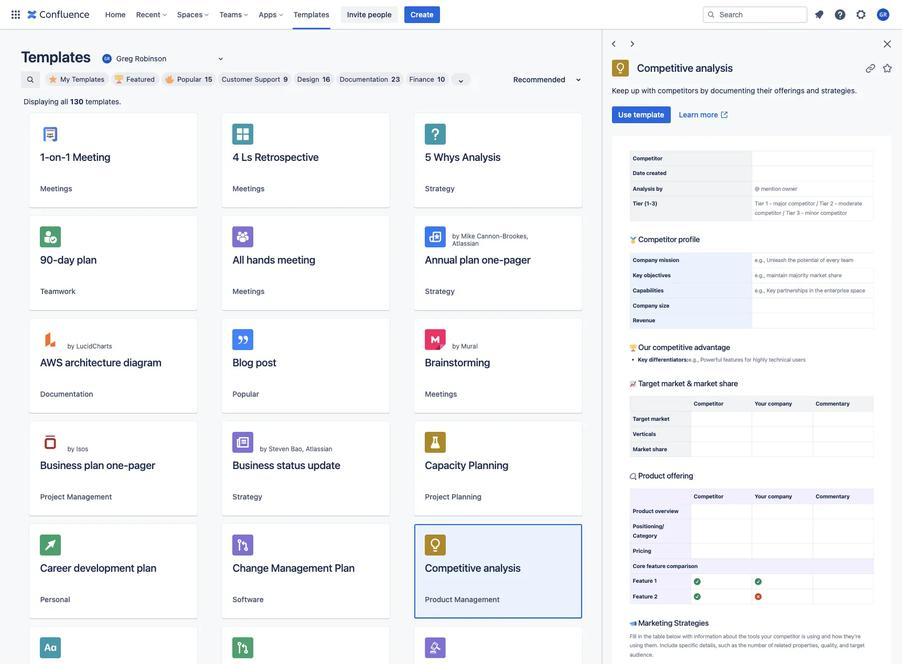 Task type: describe. For each thing, give the bounding box(es) containing it.
with
[[642, 86, 656, 95]]

1 horizontal spatial popular
[[233, 390, 259, 399]]

blog
[[233, 357, 253, 369]]

1-on-1 meeting
[[40, 151, 110, 163]]

meeting
[[277, 254, 315, 266]]

by isos
[[67, 445, 88, 453]]

teamwork button
[[40, 286, 76, 297]]

meeting
[[73, 151, 110, 163]]

settings icon image
[[855, 8, 868, 21]]

whys
[[434, 151, 460, 163]]

on-
[[49, 151, 66, 163]]

learn more link
[[673, 106, 735, 123]]

management for project
[[67, 493, 112, 501]]

business plan one-pager
[[40, 459, 155, 472]]

1 vertical spatial templates
[[21, 48, 91, 66]]

templates.
[[86, 97, 121, 106]]

previous template image
[[607, 38, 620, 50]]

status
[[277, 459, 305, 472]]

retrospective
[[255, 151, 319, 163]]

90-day plan
[[40, 254, 97, 266]]

documentation button
[[40, 389, 93, 400]]

people
[[368, 10, 392, 19]]

annual
[[425, 254, 457, 266]]

invite people button
[[341, 6, 398, 23]]

your profile and preferences image
[[877, 8, 890, 21]]

5 whys analysis
[[425, 151, 501, 163]]

greg robinson
[[116, 54, 166, 63]]

meetings button for on-
[[40, 184, 72, 194]]

share link image for star all hands meeting image
[[348, 233, 361, 245]]

customer support 9
[[222, 75, 288, 83]]

one- for annual
[[482, 254, 504, 266]]

meetings for on-
[[40, 184, 72, 193]]

teams button
[[216, 6, 253, 23]]

featured button
[[111, 72, 159, 86]]

plan down isos
[[84, 459, 104, 472]]

project planning button
[[425, 492, 482, 502]]

spaces
[[177, 10, 203, 19]]

by mural
[[452, 343, 478, 350]]

15
[[205, 75, 212, 83]]

templates inside my templates 'button'
[[72, 75, 104, 83]]

4 ls retrospective
[[233, 151, 319, 163]]

plan right development
[[137, 562, 157, 574]]

by for brainstorming
[[452, 343, 459, 350]]

documenting
[[711, 86, 755, 95]]

lucidcharts
[[76, 343, 112, 350]]

their
[[757, 86, 773, 95]]

plan down mike
[[460, 254, 479, 266]]

change management plan
[[233, 562, 355, 574]]

pager for business plan one-pager
[[128, 459, 155, 472]]

finance
[[409, 75, 434, 83]]

1 horizontal spatial competitive
[[637, 62, 693, 74]]

project management
[[40, 493, 112, 501]]

help icon image
[[834, 8, 847, 21]]

post
[[256, 357, 276, 369]]

0 vertical spatial analysis
[[696, 62, 733, 74]]

home
[[105, 10, 126, 19]]

by lucidcharts
[[67, 343, 112, 350]]

home link
[[102, 6, 129, 23]]

up
[[631, 86, 640, 95]]

use template button
[[612, 106, 671, 123]]

strategy for annual
[[425, 287, 455, 296]]

templates inside the templates link
[[294, 10, 329, 19]]

diagram
[[123, 357, 161, 369]]

strategy for business
[[233, 493, 262, 501]]

invite people
[[347, 10, 392, 19]]

popular button
[[233, 389, 259, 400]]

recommended
[[513, 75, 565, 84]]

plan
[[335, 562, 355, 574]]

change
[[233, 562, 269, 574]]

next template image
[[626, 38, 639, 50]]

learn
[[679, 110, 699, 119]]

competitors
[[658, 86, 698, 95]]

meetings down brainstorming
[[425, 390, 457, 399]]

create
[[411, 10, 434, 19]]

global element
[[6, 0, 701, 29]]

capacity planning
[[425, 459, 509, 472]]

banner containing home
[[0, 0, 902, 29]]

featured
[[126, 75, 155, 83]]

design
[[297, 75, 319, 83]]

meetings button for ls
[[233, 184, 265, 194]]

recommended button
[[507, 71, 591, 88]]

strategy button for annual
[[425, 286, 455, 297]]

appswitcher icon image
[[9, 8, 22, 21]]

strategy button for business
[[233, 492, 262, 502]]

star all hands meeting image
[[365, 233, 377, 245]]

one- for business
[[106, 459, 128, 472]]

brainstorming
[[425, 357, 490, 369]]

1 vertical spatial analysis
[[484, 562, 521, 574]]

project management button
[[40, 492, 112, 502]]

displaying
[[24, 97, 59, 106]]

star content design glossary image
[[172, 644, 185, 657]]

Search field
[[703, 6, 808, 23]]

design 16
[[297, 75, 330, 83]]

development
[[74, 562, 134, 574]]

support
[[255, 75, 280, 83]]

documentation 23
[[340, 75, 400, 83]]

open image
[[214, 52, 227, 65]]

invite
[[347, 10, 366, 19]]

apps button
[[256, 6, 287, 23]]

plan right the day
[[77, 254, 97, 266]]

mural
[[461, 343, 478, 350]]

product
[[425, 595, 453, 604]]



Task type: vqa. For each thing, say whether or not it's contained in the screenshot.
Signals & Measures
no



Task type: locate. For each thing, give the bounding box(es) containing it.
planning for project planning
[[452, 493, 482, 501]]

1 horizontal spatial pager
[[504, 254, 531, 266]]

5
[[425, 151, 431, 163]]

template
[[634, 110, 664, 119]]

analysis
[[462, 151, 501, 163]]

by for annual plan one-pager
[[452, 232, 459, 240]]

by left isos
[[67, 445, 75, 453]]

robinson
[[135, 54, 166, 63]]

competitive analysis up product management
[[425, 562, 521, 574]]

atlassian
[[452, 240, 479, 248], [306, 445, 332, 453]]

2 vertical spatial strategy button
[[233, 492, 262, 502]]

by left mike
[[452, 232, 459, 240]]

close image
[[881, 38, 894, 50]]

templates up my
[[21, 48, 91, 66]]

meetings button down brainstorming
[[425, 389, 457, 400]]

2 business from the left
[[233, 459, 274, 472]]

share link image
[[348, 233, 361, 245], [155, 644, 168, 657]]

meetings button down the ls
[[233, 184, 265, 194]]

atlassian up annual plan one-pager
[[452, 240, 479, 248]]

0 vertical spatial competitive analysis
[[637, 62, 733, 74]]

2 horizontal spatial management
[[454, 595, 500, 604]]

by left steven
[[260, 445, 267, 453]]

0 horizontal spatial project
[[40, 493, 65, 501]]

more
[[700, 110, 718, 119]]

business down by isos
[[40, 459, 82, 472]]

0 vertical spatial atlassian
[[452, 240, 479, 248]]

by for aws architecture diagram
[[67, 343, 75, 350]]

strategy button
[[425, 184, 455, 194], [425, 286, 455, 297], [233, 492, 262, 502]]

management right product
[[454, 595, 500, 604]]

0 vertical spatial one-
[[482, 254, 504, 266]]

0 horizontal spatial share link image
[[155, 644, 168, 657]]

0 vertical spatial management
[[67, 493, 112, 501]]

all hands meeting
[[233, 254, 315, 266]]

planning inside button
[[452, 493, 482, 501]]

16
[[322, 75, 330, 83]]

analysis up 'documenting'
[[696, 62, 733, 74]]

0 horizontal spatial popular
[[177, 75, 202, 83]]

one- up project management
[[106, 459, 128, 472]]

meetings button
[[40, 184, 72, 194], [233, 184, 265, 194], [233, 286, 265, 297], [425, 389, 457, 400]]

popular left 15
[[177, 75, 202, 83]]

project for business plan one-pager
[[40, 493, 65, 501]]

0 vertical spatial planning
[[468, 459, 509, 472]]

competitive
[[637, 62, 693, 74], [425, 562, 481, 574]]

0 horizontal spatial documentation
[[40, 390, 93, 399]]

0 horizontal spatial business
[[40, 459, 82, 472]]

management inside button
[[454, 595, 500, 604]]

0 vertical spatial pager
[[504, 254, 531, 266]]

strategy button down annual
[[425, 286, 455, 297]]

1 horizontal spatial share link image
[[348, 233, 361, 245]]

0 vertical spatial strategy
[[425, 184, 455, 193]]

software button
[[233, 595, 264, 605]]

0 vertical spatial strategy button
[[425, 184, 455, 194]]

templates right apps popup button on the top left of page
[[294, 10, 329, 19]]

by steven bao, atlassian
[[260, 445, 332, 453]]

1 vertical spatial share link image
[[155, 644, 168, 657]]

meetings for ls
[[233, 184, 265, 193]]

create link
[[404, 6, 440, 23]]

strategy down annual
[[425, 287, 455, 296]]

meetings down all
[[233, 287, 265, 296]]

by
[[700, 86, 709, 95], [452, 232, 459, 240], [67, 343, 75, 350], [452, 343, 459, 350], [67, 445, 75, 453], [260, 445, 267, 453]]

planning right capacity
[[468, 459, 509, 472]]

planning down capacity planning
[[452, 493, 482, 501]]

0 vertical spatial templates
[[294, 10, 329, 19]]

use template
[[618, 110, 664, 119]]

strategy down business status update
[[233, 493, 262, 501]]

documentation left "23"
[[340, 75, 388, 83]]

atlassian inside by mike cannon-brookes, atlassian
[[452, 240, 479, 248]]

1 project from the left
[[40, 493, 65, 501]]

1 vertical spatial one-
[[106, 459, 128, 472]]

my templates button
[[45, 72, 109, 86]]

1 vertical spatial popular
[[233, 390, 259, 399]]

1 vertical spatial competitive analysis
[[425, 562, 521, 574]]

one- down by mike cannon-brookes, atlassian
[[482, 254, 504, 266]]

day
[[58, 254, 75, 266]]

by for business status update
[[260, 445, 267, 453]]

strategy down the whys
[[425, 184, 455, 193]]

product management button
[[425, 595, 500, 605]]

1 vertical spatial competitive
[[425, 562, 481, 574]]

recent button
[[133, 6, 171, 23]]

1 horizontal spatial project
[[425, 493, 450, 501]]

more categories image
[[455, 75, 467, 88]]

all
[[61, 97, 68, 106]]

23
[[391, 75, 400, 83]]

0 vertical spatial popular
[[177, 75, 202, 83]]

business for business status update
[[233, 459, 274, 472]]

1 horizontal spatial business
[[233, 459, 274, 472]]

strategy
[[425, 184, 455, 193], [425, 287, 455, 296], [233, 493, 262, 501]]

0 horizontal spatial analysis
[[484, 562, 521, 574]]

0 horizontal spatial competitive analysis
[[425, 562, 521, 574]]

learn more
[[679, 110, 718, 119]]

management for product
[[454, 595, 500, 604]]

competitive up competitors
[[637, 62, 693, 74]]

project
[[40, 493, 65, 501], [425, 493, 450, 501]]

meetings for hands
[[233, 287, 265, 296]]

business down steven
[[233, 459, 274, 472]]

share link image left star all hands meeting image
[[348, 233, 361, 245]]

business for business plan one-pager
[[40, 459, 82, 472]]

meetings
[[40, 184, 72, 193], [233, 184, 265, 193], [233, 287, 265, 296], [425, 390, 457, 399]]

1 vertical spatial strategy button
[[425, 286, 455, 297]]

by inside by mike cannon-brookes, atlassian
[[452, 232, 459, 240]]

1 vertical spatial planning
[[452, 493, 482, 501]]

management
[[67, 493, 112, 501], [271, 562, 332, 574], [454, 595, 500, 604]]

meetings down the ls
[[233, 184, 265, 193]]

1 horizontal spatial competitive analysis
[[637, 62, 733, 74]]

strategy button down the whys
[[425, 184, 455, 194]]

analysis
[[696, 62, 733, 74], [484, 562, 521, 574]]

search image
[[707, 10, 715, 19]]

share link image
[[864, 62, 877, 74]]

greg
[[116, 54, 133, 63]]

10
[[437, 75, 445, 83]]

brookes,
[[503, 232, 528, 240]]

meetings button down on-
[[40, 184, 72, 194]]

analysis up product management
[[484, 562, 521, 574]]

1 vertical spatial strategy
[[425, 287, 455, 296]]

0 horizontal spatial atlassian
[[306, 445, 332, 453]]

0 vertical spatial competitive
[[637, 62, 693, 74]]

bao,
[[291, 445, 304, 453]]

0 vertical spatial documentation
[[340, 75, 388, 83]]

software
[[233, 595, 264, 604]]

capacity
[[425, 459, 466, 472]]

0 vertical spatial share link image
[[348, 233, 361, 245]]

steven
[[269, 445, 289, 453]]

cannon-
[[477, 232, 503, 240]]

apps
[[259, 10, 277, 19]]

4
[[233, 151, 239, 163]]

open search bar image
[[26, 76, 35, 84]]

1 horizontal spatial analysis
[[696, 62, 733, 74]]

by left lucidcharts
[[67, 343, 75, 350]]

business status update
[[233, 459, 340, 472]]

teams
[[219, 10, 242, 19]]

personal button
[[40, 595, 70, 605]]

competitive analysis up competitors
[[637, 62, 733, 74]]

management left plan
[[271, 562, 332, 574]]

aws
[[40, 357, 63, 369]]

banner
[[0, 0, 902, 29]]

1 horizontal spatial one-
[[482, 254, 504, 266]]

0 horizontal spatial one-
[[106, 459, 128, 472]]

strategy button down business status update
[[233, 492, 262, 502]]

meetings down on-
[[40, 184, 72, 193]]

documentation for documentation 23
[[340, 75, 388, 83]]

by up learn more link
[[700, 86, 709, 95]]

0 horizontal spatial management
[[67, 493, 112, 501]]

90-
[[40, 254, 58, 266]]

by left mural
[[452, 343, 459, 350]]

career development plan
[[40, 562, 157, 574]]

isos
[[76, 445, 88, 453]]

recent
[[136, 10, 160, 19]]

1 business from the left
[[40, 459, 82, 472]]

blog post
[[233, 357, 276, 369]]

1 horizontal spatial atlassian
[[452, 240, 479, 248]]

0 horizontal spatial pager
[[128, 459, 155, 472]]

share link image for star content design glossary icon at the left bottom
[[155, 644, 168, 657]]

meetings button for hands
[[233, 286, 265, 297]]

keep
[[612, 86, 629, 95]]

management inside button
[[67, 493, 112, 501]]

my templates
[[60, 75, 104, 83]]

notification icon image
[[813, 8, 826, 21]]

strategy button for 5
[[425, 184, 455, 194]]

and
[[807, 86, 819, 95]]

finance 10
[[409, 75, 445, 83]]

meetings button down all
[[233, 286, 265, 297]]

popular down blog
[[233, 390, 259, 399]]

by mike cannon-brookes, atlassian
[[452, 232, 528, 248]]

1 vertical spatial documentation
[[40, 390, 93, 399]]

competitive up product management
[[425, 562, 481, 574]]

2 vertical spatial templates
[[72, 75, 104, 83]]

planning for capacity planning
[[468, 459, 509, 472]]

project for capacity planning
[[425, 493, 450, 501]]

1 horizontal spatial management
[[271, 562, 332, 574]]

update
[[308, 459, 340, 472]]

confluence image
[[27, 8, 89, 21], [27, 8, 89, 21]]

documentation for documentation
[[40, 390, 93, 399]]

strategy for 5
[[425, 184, 455, 193]]

1 vertical spatial atlassian
[[306, 445, 332, 453]]

share link image left star content design glossary icon at the left bottom
[[155, 644, 168, 657]]

use
[[618, 110, 632, 119]]

0 horizontal spatial competitive
[[425, 562, 481, 574]]

by for business plan one-pager
[[67, 445, 75, 453]]

architecture
[[65, 357, 121, 369]]

ls
[[241, 151, 252, 163]]

1 vertical spatial management
[[271, 562, 332, 574]]

130
[[70, 97, 84, 106]]

2 vertical spatial management
[[454, 595, 500, 604]]

star competitive analysis image
[[881, 62, 894, 74]]

management down business plan one-pager
[[67, 493, 112, 501]]

documentation down aws
[[40, 390, 93, 399]]

keep up with competitors by documenting their offerings and strategies.
[[612, 86, 857, 95]]

management for change
[[271, 562, 332, 574]]

mike
[[461, 232, 475, 240]]

personal
[[40, 595, 70, 604]]

popular
[[177, 75, 202, 83], [233, 390, 259, 399]]

1 horizontal spatial documentation
[[340, 75, 388, 83]]

1 vertical spatial pager
[[128, 459, 155, 472]]

plan
[[77, 254, 97, 266], [460, 254, 479, 266], [84, 459, 104, 472], [137, 562, 157, 574]]

2 project from the left
[[425, 493, 450, 501]]

spaces button
[[174, 6, 213, 23]]

pager for annual plan one-pager
[[504, 254, 531, 266]]

all
[[233, 254, 244, 266]]

aws architecture diagram
[[40, 357, 161, 369]]

atlassian up update
[[306, 445, 332, 453]]

hands
[[247, 254, 275, 266]]

displaying all 130 templates.
[[24, 97, 121, 106]]

None text field
[[101, 54, 103, 64]]

customer
[[222, 75, 253, 83]]

2 vertical spatial strategy
[[233, 493, 262, 501]]

templates right my
[[72, 75, 104, 83]]

teamwork
[[40, 287, 76, 296]]



